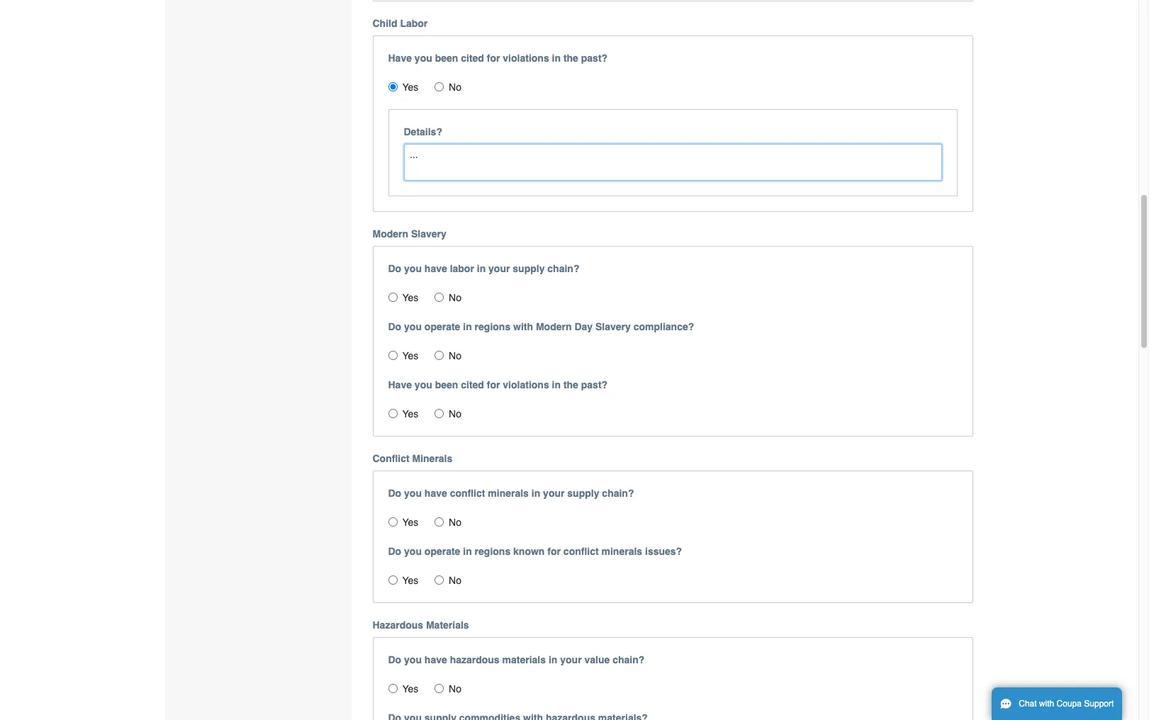 Task type: describe. For each thing, give the bounding box(es) containing it.
labor
[[400, 18, 428, 29]]

5 yes from the top
[[402, 517, 418, 528]]

2 vertical spatial for
[[547, 546, 561, 557]]

0 vertical spatial with
[[513, 321, 533, 332]]

5 no from the top
[[449, 517, 461, 528]]

child labor
[[372, 18, 428, 29]]

do for do you operate in regions with modern day slavery compliance?
[[388, 321, 401, 332]]

3 yes from the top
[[402, 350, 418, 361]]

your for conflict minerals
[[543, 488, 565, 499]]

have for conflict
[[424, 488, 447, 499]]

1 have you been cited for violations in the past? from the top
[[388, 52, 608, 64]]

Details? text field
[[404, 144, 942, 181]]

6 yes from the top
[[402, 575, 418, 586]]

conflict minerals
[[372, 453, 452, 464]]

do for do you have conflict minerals in your supply chain?
[[388, 488, 401, 499]]

2 the from the top
[[563, 379, 578, 390]]

2 been from the top
[[435, 379, 458, 390]]

hazardous
[[372, 619, 423, 631]]

3 no from the top
[[449, 350, 461, 361]]

minerals
[[412, 453, 452, 464]]

2 no from the top
[[449, 292, 461, 303]]

coupa
[[1057, 699, 1082, 709]]

hazardous
[[450, 654, 499, 665]]

operate for labor
[[424, 321, 460, 332]]

chat with coupa support button
[[992, 688, 1122, 720]]

2 past? from the top
[[581, 379, 608, 390]]

2 violations from the top
[[503, 379, 549, 390]]

0 vertical spatial chain?
[[547, 263, 579, 274]]

2 have from the top
[[388, 379, 412, 390]]

do you operate in regions with modern day slavery compliance?
[[388, 321, 694, 332]]

regions for known
[[475, 546, 511, 557]]

details?
[[404, 126, 442, 137]]

1 yes from the top
[[402, 81, 418, 93]]

chain? for value
[[613, 654, 645, 665]]

4 no from the top
[[449, 408, 461, 419]]

6 no from the top
[[449, 575, 461, 586]]

your for hazardous materials
[[560, 654, 582, 665]]

do for do you operate in regions known for conflict minerals issues?
[[388, 546, 401, 557]]

2 cited from the top
[[461, 379, 484, 390]]

child
[[372, 18, 397, 29]]

day
[[574, 321, 593, 332]]

1 horizontal spatial modern
[[536, 321, 572, 332]]

do you have conflict minerals in your supply chain?
[[388, 488, 634, 499]]

0 vertical spatial for
[[487, 52, 500, 64]]



Task type: locate. For each thing, give the bounding box(es) containing it.
0 vertical spatial cited
[[461, 52, 484, 64]]

2 vertical spatial have
[[424, 654, 447, 665]]

0 vertical spatial past?
[[581, 52, 608, 64]]

1 vertical spatial minerals
[[601, 546, 642, 557]]

operate for conflict
[[424, 546, 460, 557]]

1 vertical spatial the
[[563, 379, 578, 390]]

chain? for supply
[[602, 488, 634, 499]]

materials
[[502, 654, 546, 665]]

2 regions from the top
[[475, 546, 511, 557]]

4 yes from the top
[[402, 408, 418, 419]]

do you operate in regions known for conflict minerals issues?
[[388, 546, 682, 557]]

materials
[[426, 619, 469, 631]]

1 no from the top
[[449, 81, 461, 93]]

0 horizontal spatial slavery
[[411, 228, 446, 239]]

1 horizontal spatial with
[[1039, 699, 1054, 709]]

0 vertical spatial been
[[435, 52, 458, 64]]

2 vertical spatial chain?
[[613, 654, 645, 665]]

chain?
[[547, 263, 579, 274], [602, 488, 634, 499], [613, 654, 645, 665]]

with
[[513, 321, 533, 332], [1039, 699, 1054, 709]]

0 vertical spatial modern
[[372, 228, 408, 239]]

regions for with
[[475, 321, 511, 332]]

known
[[513, 546, 545, 557]]

1 have from the top
[[388, 52, 412, 64]]

2 vertical spatial your
[[560, 654, 582, 665]]

slavery up 'do you have labor in your supply chain?'
[[411, 228, 446, 239]]

1 vertical spatial have
[[424, 488, 447, 499]]

chat
[[1019, 699, 1037, 709]]

1 vertical spatial operate
[[424, 546, 460, 557]]

have down minerals
[[424, 488, 447, 499]]

0 vertical spatial violations
[[503, 52, 549, 64]]

3 do from the top
[[388, 488, 401, 499]]

modern
[[372, 228, 408, 239], [536, 321, 572, 332]]

hazardous materials
[[372, 619, 469, 631]]

1 have from the top
[[424, 263, 447, 274]]

1 been from the top
[[435, 52, 458, 64]]

in
[[552, 52, 561, 64], [477, 263, 486, 274], [463, 321, 472, 332], [552, 379, 561, 390], [531, 488, 540, 499], [463, 546, 472, 557], [549, 654, 557, 665]]

1 vertical spatial supply
[[567, 488, 599, 499]]

violations
[[503, 52, 549, 64], [503, 379, 549, 390]]

0 vertical spatial regions
[[475, 321, 511, 332]]

5 do from the top
[[388, 654, 401, 665]]

1 past? from the top
[[581, 52, 608, 64]]

with right chat
[[1039, 699, 1054, 709]]

0 vertical spatial have
[[424, 263, 447, 274]]

1 horizontal spatial conflict
[[563, 546, 599, 557]]

2 operate from the top
[[424, 546, 460, 557]]

1 vertical spatial have you been cited for violations in the past?
[[388, 379, 608, 390]]

slavery right day
[[595, 321, 631, 332]]

2 do from the top
[[388, 321, 401, 332]]

have for labor
[[424, 263, 447, 274]]

have
[[388, 52, 412, 64], [388, 379, 412, 390]]

minerals left issues?
[[601, 546, 642, 557]]

0 horizontal spatial modern
[[372, 228, 408, 239]]

7 no from the top
[[449, 683, 461, 694]]

0 vertical spatial supply
[[513, 263, 545, 274]]

do for do you have labor in your supply chain?
[[388, 263, 401, 274]]

0 vertical spatial have
[[388, 52, 412, 64]]

minerals
[[488, 488, 529, 499], [601, 546, 642, 557]]

1 vertical spatial been
[[435, 379, 458, 390]]

0 vertical spatial your
[[488, 263, 510, 274]]

0 horizontal spatial conflict
[[450, 488, 485, 499]]

0 vertical spatial conflict
[[450, 488, 485, 499]]

labor
[[450, 263, 474, 274]]

1 vertical spatial violations
[[503, 379, 549, 390]]

regions left the 'known'
[[475, 546, 511, 557]]

None radio
[[388, 351, 397, 360], [388, 409, 397, 418], [388, 351, 397, 360], [388, 409, 397, 418]]

regions
[[475, 321, 511, 332], [475, 546, 511, 557]]

for
[[487, 52, 500, 64], [487, 379, 500, 390], [547, 546, 561, 557]]

2 have you been cited for violations in the past? from the top
[[388, 379, 608, 390]]

conflict down minerals
[[450, 488, 485, 499]]

1 vertical spatial conflict
[[563, 546, 599, 557]]

0 horizontal spatial supply
[[513, 263, 545, 274]]

yes
[[402, 81, 418, 93], [402, 292, 418, 303], [402, 350, 418, 361], [402, 408, 418, 419], [402, 517, 418, 528], [402, 575, 418, 586], [402, 683, 418, 694]]

compliance?
[[633, 321, 694, 332]]

chat with coupa support
[[1019, 699, 1114, 709]]

value
[[584, 654, 610, 665]]

been
[[435, 52, 458, 64], [435, 379, 458, 390]]

1 the from the top
[[563, 52, 578, 64]]

conflict
[[372, 453, 409, 464]]

1 vertical spatial with
[[1039, 699, 1054, 709]]

1 vertical spatial chain?
[[602, 488, 634, 499]]

1 horizontal spatial minerals
[[601, 546, 642, 557]]

1 vertical spatial slavery
[[595, 321, 631, 332]]

1 operate from the top
[[424, 321, 460, 332]]

do you have hazardous materials in your value chain?
[[388, 654, 645, 665]]

regions down 'do you have labor in your supply chain?'
[[475, 321, 511, 332]]

have
[[424, 263, 447, 274], [424, 488, 447, 499], [424, 654, 447, 665]]

past?
[[581, 52, 608, 64], [581, 379, 608, 390]]

1 vertical spatial for
[[487, 379, 500, 390]]

have for hazardous
[[424, 654, 447, 665]]

1 vertical spatial modern
[[536, 321, 572, 332]]

with inside button
[[1039, 699, 1054, 709]]

support
[[1084, 699, 1114, 709]]

1 vertical spatial regions
[[475, 546, 511, 557]]

operate
[[424, 321, 460, 332], [424, 546, 460, 557]]

0 vertical spatial operate
[[424, 321, 460, 332]]

the
[[563, 52, 578, 64], [563, 379, 578, 390]]

1 vertical spatial have
[[388, 379, 412, 390]]

with left day
[[513, 321, 533, 332]]

1 vertical spatial past?
[[581, 379, 608, 390]]

slavery
[[411, 228, 446, 239], [595, 321, 631, 332]]

do you have labor in your supply chain?
[[388, 263, 579, 274]]

4 do from the top
[[388, 546, 401, 557]]

conflict right the 'known'
[[563, 546, 599, 557]]

modern slavery
[[372, 228, 446, 239]]

issues?
[[645, 546, 682, 557]]

2 have from the top
[[424, 488, 447, 499]]

0 vertical spatial have you been cited for violations in the past?
[[388, 52, 608, 64]]

minerals up the 'known'
[[488, 488, 529, 499]]

do for do you have hazardous materials in your value chain?
[[388, 654, 401, 665]]

your
[[488, 263, 510, 274], [543, 488, 565, 499], [560, 654, 582, 665]]

0 vertical spatial the
[[563, 52, 578, 64]]

1 vertical spatial cited
[[461, 379, 484, 390]]

None radio
[[388, 82, 397, 91], [435, 82, 444, 91], [388, 293, 397, 302], [435, 293, 444, 302], [435, 351, 444, 360], [435, 409, 444, 418], [388, 517, 397, 526], [435, 517, 444, 526], [388, 575, 397, 585], [435, 575, 444, 585], [388, 684, 397, 693], [435, 684, 444, 693], [388, 82, 397, 91], [435, 82, 444, 91], [388, 293, 397, 302], [435, 293, 444, 302], [435, 351, 444, 360], [435, 409, 444, 418], [388, 517, 397, 526], [435, 517, 444, 526], [388, 575, 397, 585], [435, 575, 444, 585], [388, 684, 397, 693], [435, 684, 444, 693]]

1 horizontal spatial slavery
[[595, 321, 631, 332]]

1 horizontal spatial supply
[[567, 488, 599, 499]]

3 have from the top
[[424, 654, 447, 665]]

have you been cited for violations in the past?
[[388, 52, 608, 64], [388, 379, 608, 390]]

0 horizontal spatial minerals
[[488, 488, 529, 499]]

you
[[415, 52, 432, 64], [404, 263, 422, 274], [404, 321, 422, 332], [415, 379, 432, 390], [404, 488, 422, 499], [404, 546, 422, 557], [404, 654, 422, 665]]

1 regions from the top
[[475, 321, 511, 332]]

cited
[[461, 52, 484, 64], [461, 379, 484, 390]]

conflict
[[450, 488, 485, 499], [563, 546, 599, 557]]

your up do you operate in regions known for conflict minerals issues?
[[543, 488, 565, 499]]

1 do from the top
[[388, 263, 401, 274]]

have left labor
[[424, 263, 447, 274]]

no
[[449, 81, 461, 93], [449, 292, 461, 303], [449, 350, 461, 361], [449, 408, 461, 419], [449, 517, 461, 528], [449, 575, 461, 586], [449, 683, 461, 694]]

do
[[388, 263, 401, 274], [388, 321, 401, 332], [388, 488, 401, 499], [388, 546, 401, 557], [388, 654, 401, 665]]

2 yes from the top
[[402, 292, 418, 303]]

have down materials
[[424, 654, 447, 665]]

1 violations from the top
[[503, 52, 549, 64]]

0 horizontal spatial with
[[513, 321, 533, 332]]

supply
[[513, 263, 545, 274], [567, 488, 599, 499]]

your left value
[[560, 654, 582, 665]]

1 cited from the top
[[461, 52, 484, 64]]

7 yes from the top
[[402, 683, 418, 694]]

0 vertical spatial slavery
[[411, 228, 446, 239]]

0 vertical spatial minerals
[[488, 488, 529, 499]]

your right labor
[[488, 263, 510, 274]]

1 vertical spatial your
[[543, 488, 565, 499]]



Task type: vqa. For each thing, say whether or not it's contained in the screenshot.
'Company'
no



